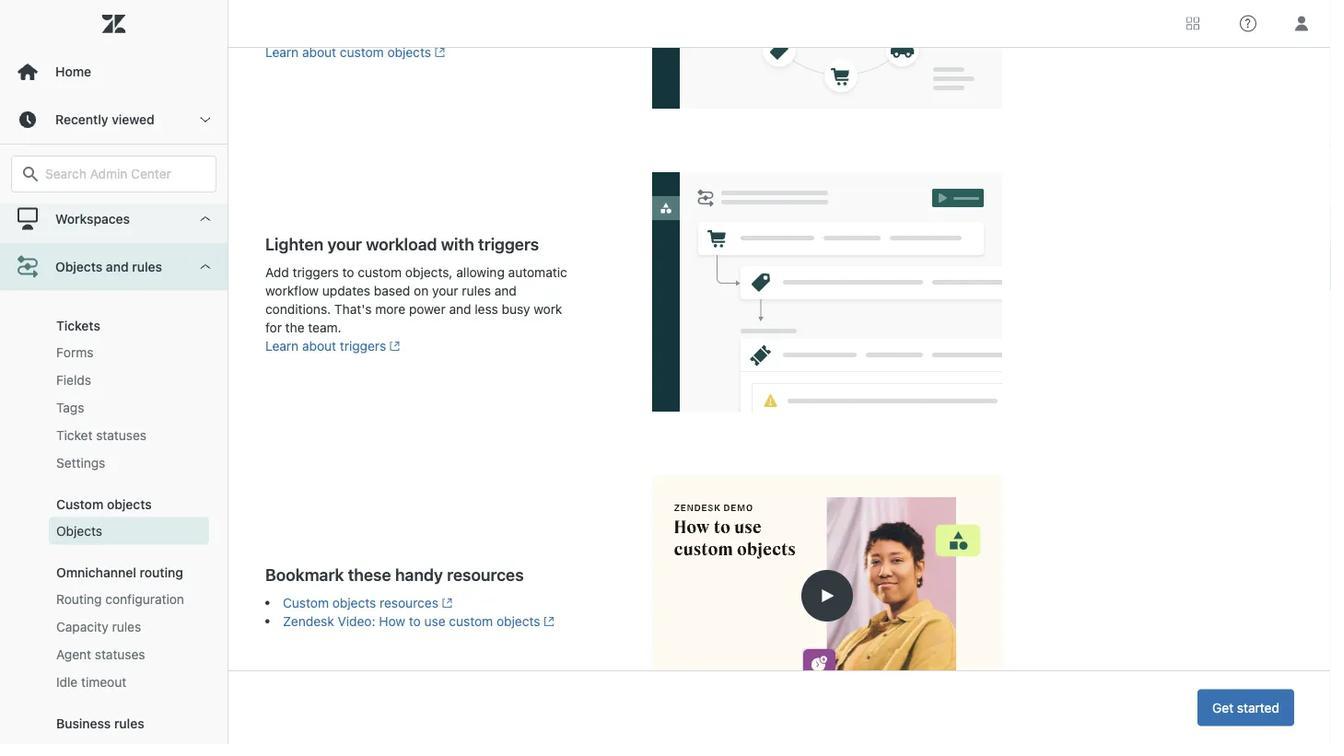 Task type: vqa. For each thing, say whether or not it's contained in the screenshot.
Talk link
no



Task type: locate. For each thing, give the bounding box(es) containing it.
objects and rules button
[[0, 243, 228, 291]]

agent statuses element
[[56, 646, 145, 664]]

side conversations element
[[56, 205, 169, 224]]

objects and rules
[[55, 259, 162, 274]]

capacity rules link
[[49, 613, 209, 641]]

objects for objects and rules
[[55, 259, 103, 274]]

objects
[[55, 259, 103, 274], [56, 524, 102, 539]]

statuses for agent statuses
[[95, 647, 145, 662]]

0 vertical spatial objects
[[55, 259, 103, 274]]

forms
[[56, 345, 94, 360]]

agent statuses
[[56, 647, 145, 662]]

ticket
[[56, 428, 93, 443]]

none search field inside primary element
[[2, 156, 226, 193]]

statuses down tags link
[[96, 428, 147, 443]]

tree item containing objects and rules
[[0, 243, 228, 744]]

objects down custom
[[56, 524, 102, 539]]

tags element
[[56, 399, 84, 417]]

rules down routing configuration link
[[112, 619, 141, 635]]

rules inside capacity rules element
[[112, 619, 141, 635]]

objects inside objects and rules dropdown button
[[55, 259, 103, 274]]

routing
[[140, 565, 183, 580]]

custom objects
[[56, 497, 152, 512]]

routing configuration element
[[56, 590, 184, 609]]

statuses
[[96, 428, 147, 443], [95, 647, 145, 662]]

0 vertical spatial rules
[[132, 259, 162, 274]]

primary element
[[0, 0, 228, 744]]

routing configuration
[[56, 592, 184, 607]]

rules inside objects and rules dropdown button
[[132, 259, 162, 274]]

None search field
[[2, 156, 226, 193]]

tree
[[0, 0, 228, 744]]

side conversations link
[[49, 201, 209, 228]]

ticket statuses
[[56, 428, 147, 443]]

objects left and at left top
[[55, 259, 103, 274]]

settings
[[56, 455, 105, 471]]

rules right and at left top
[[132, 259, 162, 274]]

rules
[[132, 259, 162, 274], [112, 619, 141, 635], [114, 716, 144, 731]]

objects link
[[49, 518, 209, 545]]

business rules element
[[56, 716, 144, 731]]

1 vertical spatial objects
[[56, 524, 102, 539]]

omnichannel routing element
[[56, 565, 183, 580]]

custom objects element
[[56, 497, 152, 512]]

settings element
[[56, 454, 105, 472]]

timeout
[[81, 675, 126, 690]]

tickets element
[[56, 318, 100, 333]]

2 tree item from the top
[[0, 243, 228, 744]]

0 vertical spatial statuses
[[96, 428, 147, 443]]

idle timeout link
[[49, 669, 209, 696]]

routing
[[56, 592, 102, 607]]

objects inside objects link
[[56, 524, 102, 539]]

tree containing side conversations
[[0, 0, 228, 744]]

capacity
[[56, 619, 109, 635]]

2 vertical spatial rules
[[114, 716, 144, 731]]

ticket statuses link
[[49, 422, 209, 449]]

agent statuses link
[[49, 641, 209, 669]]

workspaces
[[55, 211, 130, 226]]

tags link
[[49, 394, 209, 422]]

1 tree item from the top
[[0, 0, 228, 243]]

1 vertical spatial rules
[[112, 619, 141, 635]]

forms link
[[49, 339, 209, 366]]

idle timeout
[[56, 675, 126, 690]]

1 vertical spatial statuses
[[95, 647, 145, 662]]

settings link
[[49, 449, 209, 477]]

home button
[[0, 48, 228, 96]]

agent
[[56, 647, 91, 662]]

tags
[[56, 400, 84, 415]]

user menu image
[[1290, 12, 1314, 35]]

tree item
[[0, 0, 228, 243], [0, 243, 228, 744]]

recently viewed
[[55, 112, 155, 127]]

idle timeout element
[[56, 673, 126, 692]]

statuses down capacity rules link
[[95, 647, 145, 662]]

fields element
[[56, 371, 91, 390]]

rules down idle timeout link
[[114, 716, 144, 731]]



Task type: describe. For each thing, give the bounding box(es) containing it.
objects element
[[56, 522, 102, 541]]

objects
[[107, 497, 152, 512]]

omnichannel routing
[[56, 565, 183, 580]]

capacity rules
[[56, 619, 141, 635]]

conversations
[[86, 207, 169, 222]]

routing configuration link
[[49, 586, 209, 613]]

omnichannel
[[56, 565, 136, 580]]

home
[[55, 64, 91, 79]]

viewed
[[112, 112, 155, 127]]

zendesk products image
[[1187, 17, 1199, 30]]

fields
[[56, 372, 91, 388]]

rules for business rules
[[114, 716, 144, 731]]

configuration
[[105, 592, 184, 607]]

objects and rules group
[[0, 291, 228, 744]]

recently
[[55, 112, 108, 127]]

and
[[106, 259, 129, 274]]

tickets
[[56, 318, 100, 333]]

idle
[[56, 675, 78, 690]]

tree item containing side conversations
[[0, 0, 228, 243]]

business rules
[[56, 716, 144, 731]]

rules for capacity rules
[[112, 619, 141, 635]]

objects for objects
[[56, 524, 102, 539]]

recently viewed button
[[0, 96, 228, 144]]

side
[[56, 207, 82, 222]]

ticket statuses element
[[56, 426, 147, 445]]

Search Admin Center field
[[45, 166, 205, 182]]

forms element
[[56, 343, 94, 362]]

workspaces button
[[0, 195, 228, 243]]

side conversations
[[56, 207, 169, 222]]

statuses for ticket statuses
[[96, 428, 147, 443]]

fields link
[[49, 366, 209, 394]]

help image
[[1240, 15, 1257, 32]]

capacity rules element
[[56, 618, 141, 636]]

custom
[[56, 497, 103, 512]]

business
[[56, 716, 111, 731]]



